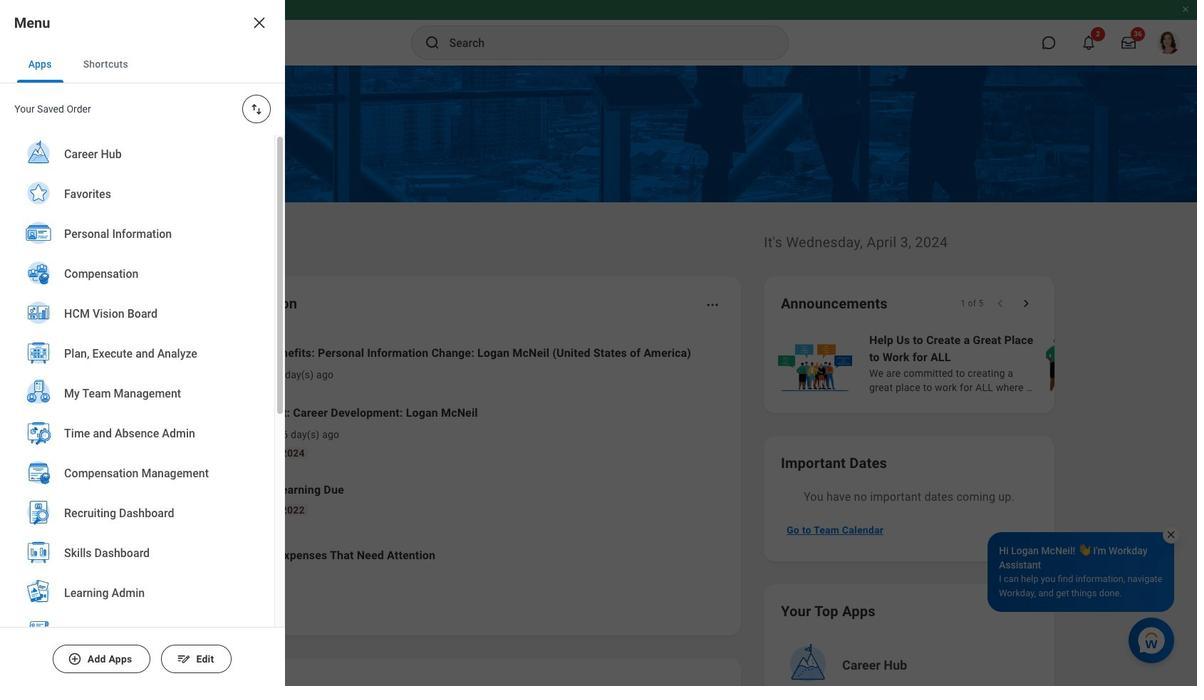 Task type: vqa. For each thing, say whether or not it's contained in the screenshot.
Compensation Icon
no



Task type: locate. For each thing, give the bounding box(es) containing it.
sort image
[[249, 102, 264, 116]]

x image
[[1166, 529, 1176, 540]]

0 vertical spatial inbox image
[[180, 353, 202, 374]]

1 vertical spatial inbox image
[[180, 421, 202, 443]]

notifications large image
[[1082, 36, 1096, 50]]

tab list
[[0, 46, 285, 83]]

inbox large image
[[1122, 36, 1136, 50]]

status
[[960, 298, 983, 309]]

inbox image
[[180, 353, 202, 374], [180, 421, 202, 443]]

profile logan mcneil element
[[1149, 27, 1189, 58]]

list
[[0, 135, 274, 686], [775, 331, 1197, 396], [160, 333, 724, 584]]

chevron right small image
[[1019, 296, 1033, 311]]

global navigation dialog
[[0, 0, 285, 686]]

2 inbox image from the top
[[180, 421, 202, 443]]

x image
[[251, 14, 268, 31]]

search image
[[424, 34, 441, 51]]

banner
[[0, 0, 1197, 66]]

close environment banner image
[[1181, 5, 1190, 14]]

list inside global navigation dialog
[[0, 135, 274, 686]]

main content
[[0, 66, 1197, 686]]



Task type: describe. For each thing, give the bounding box(es) containing it.
text edit image
[[177, 652, 191, 666]]

plus circle image
[[68, 652, 82, 666]]

1 inbox image from the top
[[180, 353, 202, 374]]

chevron left small image
[[993, 296, 1008, 311]]



